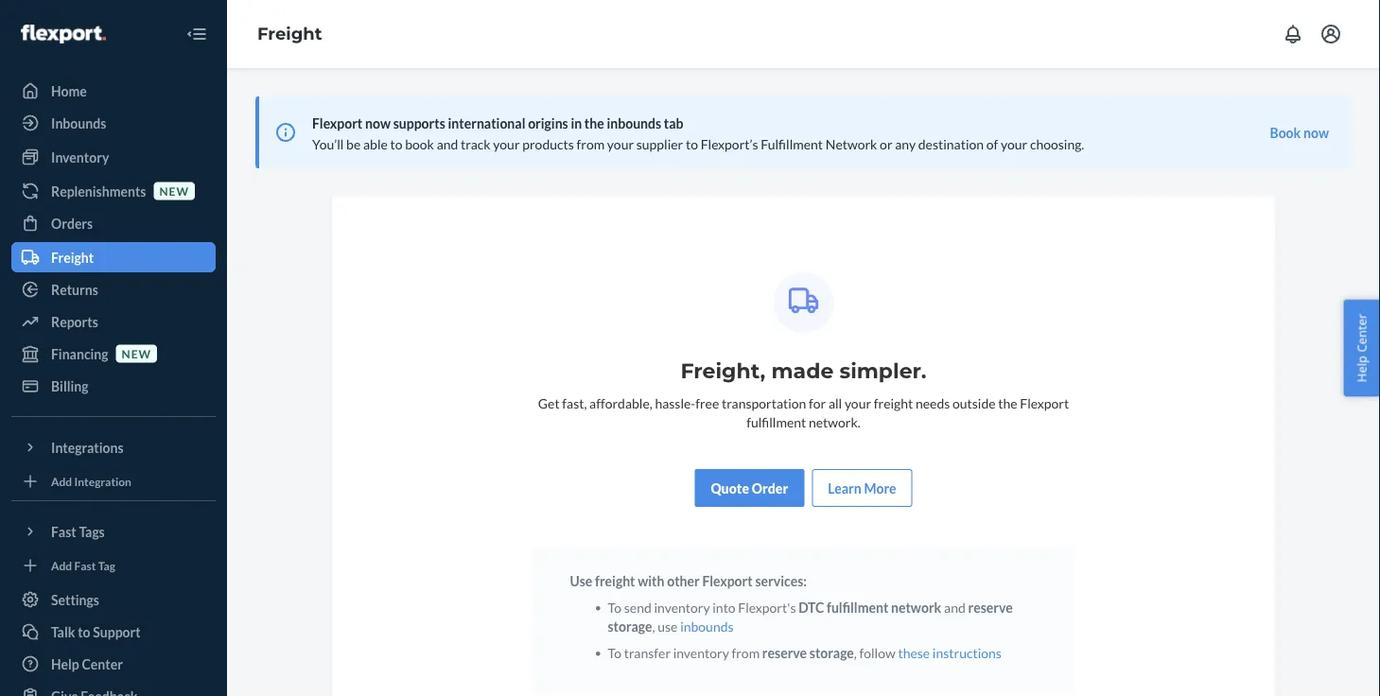 Task type: locate. For each thing, give the bounding box(es) containing it.
0 vertical spatial and
[[437, 136, 458, 152]]

0 vertical spatial freight
[[257, 23, 322, 44]]

now for flexport
[[365, 115, 391, 131]]

add up "settings"
[[51, 559, 72, 572]]

0 horizontal spatial fulfillment
[[747, 414, 807, 430]]

0 vertical spatial freight
[[874, 395, 913, 411]]

fast inside dropdown button
[[51, 524, 76, 540]]

0 vertical spatial help center
[[1354, 314, 1371, 383]]

1 horizontal spatial now
[[1304, 124, 1330, 141]]

freight right close navigation icon
[[257, 23, 322, 44]]

0 vertical spatial storage
[[608, 618, 653, 634]]

book
[[405, 136, 434, 152]]

0 horizontal spatial freight
[[595, 573, 635, 589]]

affordable,
[[590, 395, 653, 411]]

your down international
[[493, 136, 520, 152]]

integrations
[[51, 440, 124, 456]]

to
[[608, 599, 622, 616], [608, 645, 622, 661]]

transfer
[[624, 645, 671, 661]]

0 vertical spatial fulfillment
[[747, 414, 807, 430]]

support
[[93, 624, 141, 640]]

0 horizontal spatial storage
[[608, 618, 653, 634]]

the right outside
[[999, 395, 1018, 411]]

1 horizontal spatial help
[[1354, 356, 1371, 383]]

flexport's
[[738, 599, 796, 616]]

the right in
[[585, 115, 604, 131]]

2 vertical spatial flexport
[[703, 573, 753, 589]]

to left transfer
[[608, 645, 622, 661]]

from down in
[[577, 136, 605, 152]]

0 vertical spatial freight link
[[257, 23, 322, 44]]

storage down "reserve storage"
[[810, 645, 854, 661]]

fast tags
[[51, 524, 105, 540]]

the inside flexport now supports international origins in the inbounds tab you'll be able to book and track your products from your supplier to flexport's fulfillment network or any destination of your choosing.
[[585, 115, 604, 131]]

1 vertical spatial new
[[122, 347, 151, 360]]

flexport inside get fast, affordable, hassle-free transportation for all your freight needs outside the flexport fulfillment network.
[[1020, 395, 1069, 411]]

1 horizontal spatial new
[[159, 184, 189, 198]]

1 vertical spatial center
[[82, 656, 123, 672]]

products
[[523, 136, 574, 152]]

billing link
[[11, 371, 216, 401]]

0 horizontal spatial from
[[577, 136, 605, 152]]

0 horizontal spatial center
[[82, 656, 123, 672]]

your right all
[[845, 395, 872, 411]]

follow
[[860, 645, 896, 661]]

1 vertical spatial inventory
[[673, 645, 729, 661]]

freight up the returns
[[51, 249, 94, 265]]

and inside flexport now supports international origins in the inbounds tab you'll be able to book and track your products from your supplier to flexport's fulfillment network or any destination of your choosing.
[[437, 136, 458, 152]]

1 vertical spatial add
[[51, 559, 72, 572]]

talk to support
[[51, 624, 141, 640]]

help center
[[1354, 314, 1371, 383], [51, 656, 123, 672]]

0 horizontal spatial new
[[122, 347, 151, 360]]

0 vertical spatial fast
[[51, 524, 76, 540]]

to right able
[[390, 136, 403, 152]]

center
[[1354, 314, 1371, 353], [82, 656, 123, 672]]

flexport now supports international origins in the inbounds tab you'll be able to book and track your products from your supplier to flexport's fulfillment network or any destination of your choosing.
[[312, 115, 1085, 152]]

1 vertical spatial the
[[999, 395, 1018, 411]]

reports link
[[11, 307, 216, 337]]

now inside button
[[1304, 124, 1330, 141]]

, left use
[[653, 618, 655, 634]]

1 vertical spatial and
[[944, 599, 966, 616]]

the inside get fast, affordable, hassle-free transportation for all your freight needs outside the flexport fulfillment network.
[[999, 395, 1018, 411]]

close navigation image
[[185, 23, 208, 45]]

storage down send at the left of the page
[[608, 618, 653, 634]]

,
[[653, 618, 655, 634], [854, 645, 857, 661]]

1 add from the top
[[51, 474, 72, 488]]

2 horizontal spatial flexport
[[1020, 395, 1069, 411]]

and right the book
[[437, 136, 458, 152]]

tag
[[98, 559, 115, 572]]

0 vertical spatial reserve
[[968, 599, 1013, 616]]

your inside get fast, affordable, hassle-free transportation for all your freight needs outside the flexport fulfillment network.
[[845, 395, 872, 411]]

other
[[667, 573, 700, 589]]

now
[[365, 115, 391, 131], [1304, 124, 1330, 141]]

1 horizontal spatial help center
[[1354, 314, 1371, 383]]

0 vertical spatial new
[[159, 184, 189, 198]]

network.
[[809, 414, 861, 430]]

inventory
[[654, 599, 710, 616], [673, 645, 729, 661]]

2 add from the top
[[51, 559, 72, 572]]

freight
[[874, 395, 913, 411], [595, 573, 635, 589]]

freight link
[[257, 23, 322, 44], [11, 242, 216, 273]]

new up orders link
[[159, 184, 189, 198]]

inbounds down 'into'
[[681, 618, 734, 634]]

orders link
[[11, 208, 216, 238]]

1 vertical spatial to
[[608, 645, 622, 661]]

1 horizontal spatial from
[[732, 645, 760, 661]]

supplier
[[637, 136, 683, 152]]

1 vertical spatial fulfillment
[[827, 599, 889, 616]]

1 horizontal spatial fulfillment
[[827, 599, 889, 616]]

fulfillment right dtc
[[827, 599, 889, 616]]

storage
[[608, 618, 653, 634], [810, 645, 854, 661]]

reserve down "reserve storage"
[[763, 645, 807, 661]]

freight right use
[[595, 573, 635, 589]]

to left send at the left of the page
[[608, 599, 622, 616]]

freight down simpler.
[[874, 395, 913, 411]]

help center button
[[1344, 300, 1381, 397]]

0 vertical spatial from
[[577, 136, 605, 152]]

freight
[[257, 23, 322, 44], [51, 249, 94, 265]]

0 horizontal spatial now
[[365, 115, 391, 131]]

1 vertical spatial help center
[[51, 656, 123, 672]]

0 vertical spatial to
[[608, 599, 622, 616]]

inventory down inbounds button
[[673, 645, 729, 661]]

fast
[[51, 524, 76, 540], [74, 559, 96, 572]]

flexport up you'll
[[312, 115, 363, 131]]

open notifications image
[[1282, 23, 1305, 45]]

fast left tags
[[51, 524, 76, 540]]

0 vertical spatial center
[[1354, 314, 1371, 353]]

1 horizontal spatial freight
[[257, 23, 322, 44]]

0 vertical spatial inbounds
[[607, 115, 662, 131]]

0 horizontal spatial and
[[437, 136, 458, 152]]

into
[[713, 599, 736, 616]]

now inside flexport now supports international origins in the inbounds tab you'll be able to book and track your products from your supplier to flexport's fulfillment network or any destination of your choosing.
[[365, 115, 391, 131]]

0 horizontal spatial to
[[78, 624, 90, 640]]

1 vertical spatial reserve
[[763, 645, 807, 661]]

inventory up , use inbounds
[[654, 599, 710, 616]]

1 horizontal spatial center
[[1354, 314, 1371, 353]]

0 horizontal spatial ,
[[653, 618, 655, 634]]

1 horizontal spatial reserve
[[968, 599, 1013, 616]]

inventory for send
[[654, 599, 710, 616]]

inventory
[[51, 149, 109, 165]]

these instructions button
[[898, 643, 1002, 662]]

freight link right close navigation icon
[[257, 23, 322, 44]]

now right book
[[1304, 124, 1330, 141]]

add inside "link"
[[51, 474, 72, 488]]

flexport
[[312, 115, 363, 131], [1020, 395, 1069, 411], [703, 573, 753, 589]]

all
[[829, 395, 842, 411]]

choosing.
[[1030, 136, 1085, 152]]

fulfillment down transportation
[[747, 414, 807, 430]]

freight link up returns link
[[11, 242, 216, 273]]

0 horizontal spatial inbounds
[[607, 115, 662, 131]]

0 horizontal spatial freight
[[51, 249, 94, 265]]

1 vertical spatial inbounds
[[681, 618, 734, 634]]

flexport up 'into'
[[703, 573, 753, 589]]

and
[[437, 136, 458, 152], [944, 599, 966, 616]]

center inside button
[[1354, 314, 1371, 353]]

1 horizontal spatial freight
[[874, 395, 913, 411]]

reserve up instructions
[[968, 599, 1013, 616]]

new down reports 'link'
[[122, 347, 151, 360]]

from
[[577, 136, 605, 152], [732, 645, 760, 661]]

needs
[[916, 395, 950, 411]]

hassle-
[[655, 395, 696, 411]]

0 horizontal spatial freight link
[[11, 242, 216, 273]]

home
[[51, 83, 87, 99]]

from inside flexport now supports international origins in the inbounds tab you'll be able to book and track your products from your supplier to flexport's fulfillment network or any destination of your choosing.
[[577, 136, 605, 152]]

0 vertical spatial help
[[1354, 356, 1371, 383]]

1 horizontal spatial the
[[999, 395, 1018, 411]]

flexport right outside
[[1020, 395, 1069, 411]]

add left integration at the bottom of page
[[51, 474, 72, 488]]

0 horizontal spatial flexport
[[312, 115, 363, 131]]

0 vertical spatial the
[[585, 115, 604, 131]]

able
[[363, 136, 388, 152]]

to
[[390, 136, 403, 152], [686, 136, 698, 152], [78, 624, 90, 640]]

reserve storage
[[608, 599, 1013, 634]]

2 to from the top
[[608, 645, 622, 661]]

fast left tag
[[74, 559, 96, 572]]

1 to from the top
[[608, 599, 622, 616]]

to right talk
[[78, 624, 90, 640]]

now up able
[[365, 115, 391, 131]]

inbounds link
[[11, 108, 216, 138]]

0 horizontal spatial the
[[585, 115, 604, 131]]

new for replenishments
[[159, 184, 189, 198]]

, left "follow"
[[854, 645, 857, 661]]

to right supplier
[[686, 136, 698, 152]]

inbounds up supplier
[[607, 115, 662, 131]]

to for to transfer inventory from reserve storage , follow these instructions
[[608, 645, 622, 661]]

1 vertical spatial ,
[[854, 645, 857, 661]]

fulfillment
[[747, 414, 807, 430], [827, 599, 889, 616]]

1 vertical spatial help
[[51, 656, 79, 672]]

talk to support button
[[11, 617, 216, 647]]

billing
[[51, 378, 88, 394]]

replenishments
[[51, 183, 146, 199]]

and right network
[[944, 599, 966, 616]]

integrations button
[[11, 432, 216, 463]]

reserve
[[968, 599, 1013, 616], [763, 645, 807, 661]]

help inside button
[[1354, 356, 1371, 383]]

your right "of"
[[1001, 136, 1028, 152]]

quote order
[[711, 480, 788, 496]]

0 vertical spatial flexport
[[312, 115, 363, 131]]

from down inbounds button
[[732, 645, 760, 661]]

inbounds
[[607, 115, 662, 131], [681, 618, 734, 634]]

these
[[898, 645, 930, 661]]

reserve inside "reserve storage"
[[968, 599, 1013, 616]]

outside
[[953, 395, 996, 411]]

1 horizontal spatial storage
[[810, 645, 854, 661]]

to send inventory into flexport's dtc fulfillment network and
[[608, 599, 968, 616]]

or
[[880, 136, 893, 152]]

1 vertical spatial flexport
[[1020, 395, 1069, 411]]

1 horizontal spatial to
[[390, 136, 403, 152]]

send
[[624, 599, 652, 616]]

0 vertical spatial inventory
[[654, 599, 710, 616]]

the
[[585, 115, 604, 131], [999, 395, 1018, 411]]

0 vertical spatial add
[[51, 474, 72, 488]]



Task type: vqa. For each thing, say whether or not it's contained in the screenshot.
'from' in the Flexport now supports international origins in the inbounds tab You'll be able to book and track your products from your supplier to Flexport's Fulfillment Network or any destination of your choosing.
yes



Task type: describe. For each thing, give the bounding box(es) containing it.
financing
[[51, 346, 108, 362]]

tab
[[664, 115, 684, 131]]

fulfillment
[[761, 136, 823, 152]]

book now button
[[1270, 123, 1330, 142]]

get
[[538, 395, 560, 411]]

book
[[1270, 124, 1301, 141]]

0 horizontal spatial reserve
[[763, 645, 807, 661]]

fulfillment inside get fast, affordable, hassle-free transportation for all your freight needs outside the flexport fulfillment network.
[[747, 414, 807, 430]]

1 vertical spatial fast
[[74, 559, 96, 572]]

transportation
[[722, 395, 807, 411]]

freight,
[[681, 358, 766, 384]]

add integration link
[[11, 470, 216, 493]]

1 horizontal spatial freight link
[[257, 23, 322, 44]]

help center link
[[11, 649, 216, 679]]

flexport's
[[701, 136, 758, 152]]

freight, made simpler.
[[681, 358, 927, 384]]

use freight with other flexport services:
[[570, 573, 807, 589]]

storage inside "reserve storage"
[[608, 618, 653, 634]]

integration
[[74, 474, 131, 488]]

2 horizontal spatial to
[[686, 136, 698, 152]]

quote
[[711, 480, 750, 496]]

to transfer inventory from reserve storage , follow these instructions
[[608, 645, 1002, 661]]

destination
[[919, 136, 984, 152]]

fast tags button
[[11, 517, 216, 547]]

0 vertical spatial ,
[[653, 618, 655, 634]]

get fast, affordable, hassle-free transportation for all your freight needs outside the flexport fulfillment network.
[[538, 395, 1069, 430]]

flexport inside flexport now supports international origins in the inbounds tab you'll be able to book and track your products from your supplier to flexport's fulfillment network or any destination of your choosing.
[[312, 115, 363, 131]]

of
[[987, 136, 999, 152]]

learn
[[828, 480, 862, 496]]

dtc
[[799, 599, 824, 616]]

orders
[[51, 215, 93, 231]]

free
[[696, 395, 719, 411]]

inbounds
[[51, 115, 106, 131]]

freight inside get fast, affordable, hassle-free transportation for all your freight needs outside the flexport fulfillment network.
[[874, 395, 913, 411]]

learn more button
[[828, 479, 897, 498]]

1 horizontal spatial inbounds
[[681, 618, 734, 634]]

use
[[658, 618, 678, 634]]

origins
[[528, 115, 568, 131]]

flexport logo image
[[21, 25, 106, 44]]

1 horizontal spatial and
[[944, 599, 966, 616]]

track
[[461, 136, 491, 152]]

supports
[[393, 115, 446, 131]]

1 vertical spatial storage
[[810, 645, 854, 661]]

help center inside button
[[1354, 314, 1371, 383]]

order
[[752, 480, 788, 496]]

network
[[826, 136, 878, 152]]

new for financing
[[122, 347, 151, 360]]

inbounds inside flexport now supports international origins in the inbounds tab you'll be able to book and track your products from your supplier to flexport's fulfillment network or any destination of your choosing.
[[607, 115, 662, 131]]

learn more
[[828, 480, 897, 496]]

tags
[[79, 524, 105, 540]]

inbounds button
[[681, 617, 734, 636]]

open account menu image
[[1320, 23, 1343, 45]]

, use inbounds
[[653, 618, 734, 634]]

reports
[[51, 314, 98, 330]]

use
[[570, 573, 593, 589]]

inventory link
[[11, 142, 216, 172]]

with
[[638, 573, 665, 589]]

be
[[346, 136, 361, 152]]

simpler.
[[840, 358, 927, 384]]

fast,
[[562, 395, 587, 411]]

in
[[571, 115, 582, 131]]

add fast tag link
[[11, 555, 216, 577]]

now for book
[[1304, 124, 1330, 141]]

learn more link
[[812, 469, 913, 507]]

more
[[864, 480, 897, 496]]

home link
[[11, 76, 216, 106]]

services:
[[756, 573, 807, 589]]

add fast tag
[[51, 559, 115, 572]]

international
[[448, 115, 526, 131]]

you'll
[[312, 136, 344, 152]]

settings link
[[11, 585, 216, 615]]

add for add fast tag
[[51, 559, 72, 572]]

returns link
[[11, 274, 216, 305]]

0 horizontal spatial help center
[[51, 656, 123, 672]]

add for add integration
[[51, 474, 72, 488]]

instructions
[[933, 645, 1002, 661]]

talk
[[51, 624, 75, 640]]

network
[[891, 599, 942, 616]]

any
[[895, 136, 916, 152]]

quote order button
[[695, 469, 805, 507]]

1 horizontal spatial flexport
[[703, 573, 753, 589]]

to for to send inventory into flexport's dtc fulfillment network and
[[608, 599, 622, 616]]

inventory for transfer
[[673, 645, 729, 661]]

add integration
[[51, 474, 131, 488]]

your left supplier
[[607, 136, 634, 152]]

returns
[[51, 282, 98, 298]]

1 vertical spatial freight
[[595, 573, 635, 589]]

1 vertical spatial freight link
[[11, 242, 216, 273]]

1 vertical spatial freight
[[51, 249, 94, 265]]

1 horizontal spatial ,
[[854, 645, 857, 661]]

0 horizontal spatial help
[[51, 656, 79, 672]]

book now
[[1270, 124, 1330, 141]]

to inside button
[[78, 624, 90, 640]]

for
[[809, 395, 826, 411]]

1 vertical spatial from
[[732, 645, 760, 661]]



